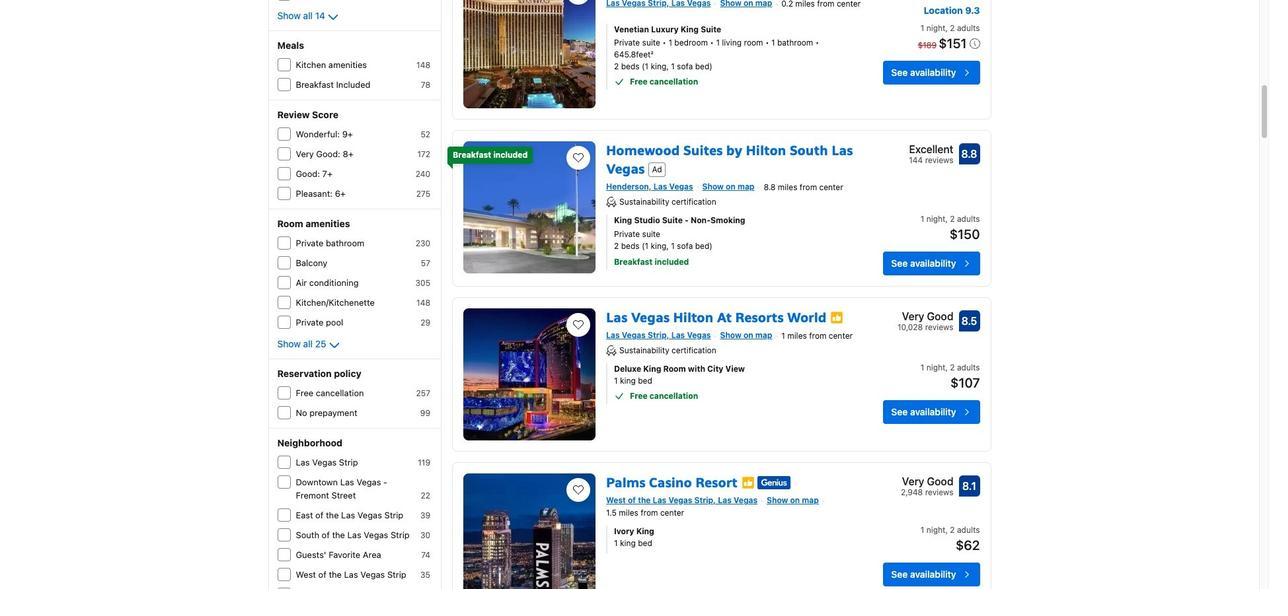 Task type: vqa. For each thing, say whether or not it's contained in the screenshot.
1st See availability link from the bottom
no



Task type: describe. For each thing, give the bounding box(es) containing it.
the venetian® resort las vegas image
[[464, 0, 596, 108]]



Task type: locate. For each thing, give the bounding box(es) containing it.
genius discounts available at this property. image
[[758, 477, 791, 490], [758, 477, 791, 490]]

this property is part of our preferred partner program. it's committed to providing excellent service and good value. it'll pay us a higher commission if you make a booking. image
[[831, 312, 844, 325], [831, 312, 844, 325]]

this property is part of our preferred partner program. it's committed to providing excellent service and good value. it'll pay us a higher commission if you make a booking. image
[[742, 477, 755, 490], [742, 477, 755, 490]]

palms casino resort image
[[464, 474, 596, 590]]

homewood suites by hilton south las vegas image
[[464, 142, 596, 274]]

las vegas hilton at resorts world image
[[464, 309, 596, 441]]



